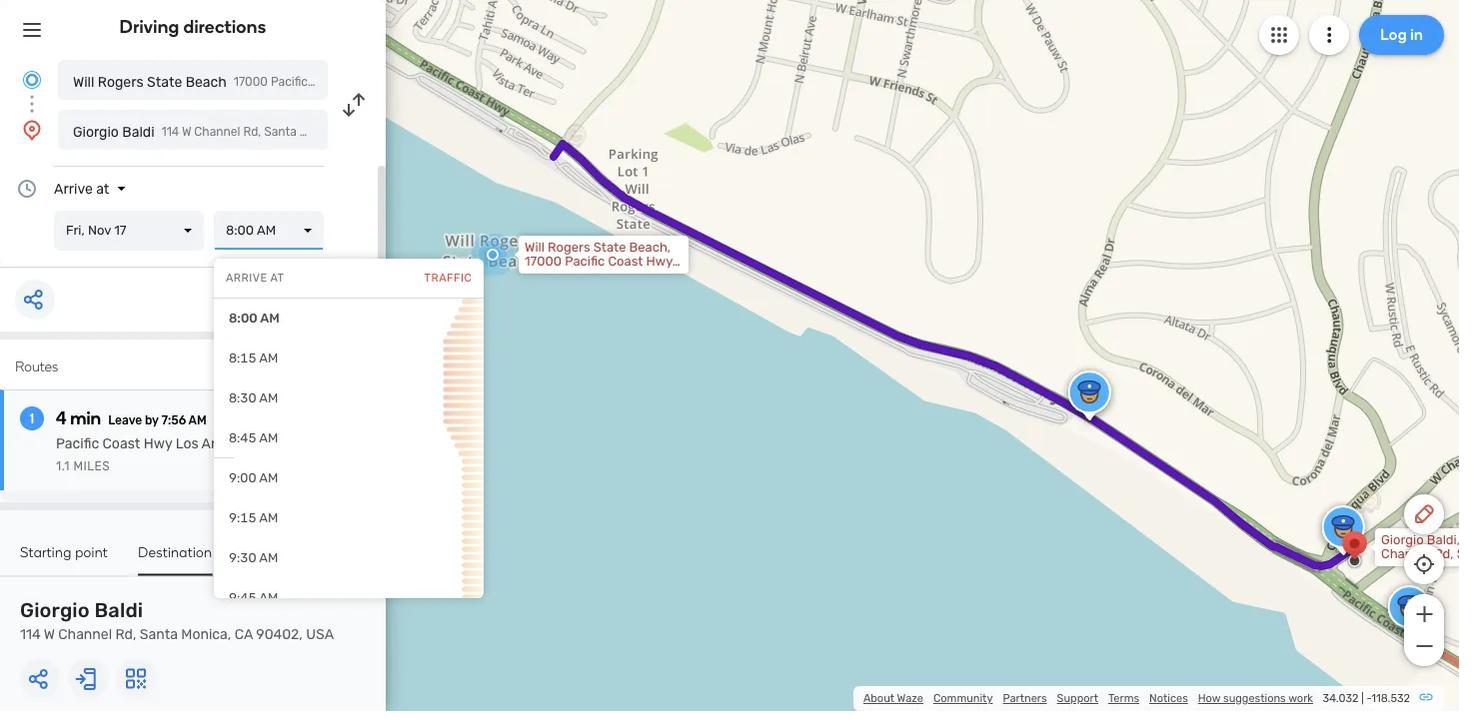 Task type: describe. For each thing, give the bounding box(es) containing it.
9:15 am option
[[214, 499, 484, 539]]

routes
[[15, 358, 58, 375]]

starting point button
[[20, 544, 108, 574]]

8:45 am option
[[214, 419, 484, 459]]

location image
[[20, 118, 44, 142]]

1 horizontal spatial w
[[182, 125, 191, 139]]

link image
[[1418, 690, 1434, 706]]

destination
[[138, 544, 212, 561]]

zoom out image
[[1412, 635, 1437, 659]]

0 horizontal spatial arrive
[[54, 180, 93, 197]]

0 horizontal spatial 114
[[20, 627, 41, 643]]

0 vertical spatial giorgio
[[73, 123, 119, 140]]

am for 9:15 am option
[[259, 511, 278, 526]]

starting point
[[20, 544, 108, 561]]

1 vertical spatial giorgio baldi 114 w channel rd, santa monica, ca 90402, usa
[[20, 599, 334, 643]]

1 horizontal spatial ca
[[345, 125, 361, 139]]

by
[[145, 414, 159, 428]]

support link
[[1057, 692, 1098, 706]]

8:30 am
[[229, 391, 278, 406]]

pacific
[[56, 436, 99, 452]]

1 horizontal spatial 90402,
[[364, 125, 404, 139]]

0 horizontal spatial rd,
[[115, 627, 136, 643]]

giorgio inside giorgio baldi 114 w channel rd, santa monica, ca 90402, usa
[[20, 599, 90, 623]]

9:30 am option
[[214, 539, 484, 579]]

4
[[56, 408, 67, 429]]

driving directions
[[119, 16, 266, 37]]

0 vertical spatial channel
[[194, 125, 240, 139]]

am for 8:30 am option
[[259, 391, 278, 406]]

34.032
[[1323, 692, 1359, 706]]

0 horizontal spatial channel
[[58, 627, 112, 643]]

0 horizontal spatial 90402,
[[256, 627, 303, 643]]

waze
[[897, 692, 923, 706]]

am inside 'list box'
[[257, 223, 276, 238]]

am for 8:00 am option
[[260, 311, 280, 326]]

about
[[863, 692, 895, 706]]

8:15 am
[[229, 351, 278, 366]]

driving
[[119, 16, 179, 37]]

partners link
[[1003, 692, 1047, 706]]

9:15
[[229, 511, 256, 526]]

8:30 am option
[[214, 379, 484, 419]]

am for 9:30 am option
[[259, 551, 278, 566]]

current location image
[[20, 68, 44, 92]]

1 vertical spatial usa
[[306, 627, 334, 643]]

9:00 am
[[229, 471, 278, 486]]

1 vertical spatial arrive
[[226, 272, 268, 285]]

community link
[[933, 692, 993, 706]]

terms link
[[1108, 692, 1139, 706]]

min
[[70, 408, 101, 429]]

0 vertical spatial rd,
[[243, 125, 261, 139]]

state
[[147, 73, 182, 90]]

will
[[73, 73, 94, 90]]

9:30 am
[[229, 551, 278, 566]]

8:00 am option
[[214, 299, 484, 339]]

8:45 am
[[229, 431, 278, 446]]

traffic
[[424, 272, 472, 285]]

rogers
[[98, 73, 144, 90]]

0 vertical spatial arrive at
[[54, 180, 109, 197]]

beach
[[186, 73, 227, 90]]



Task type: vqa. For each thing, say whether or not it's contained in the screenshot.
Routes
yes



Task type: locate. For each thing, give the bounding box(es) containing it.
baldi,
[[1427, 533, 1459, 548]]

1 vertical spatial w
[[44, 627, 55, 643]]

9:45 am
[[229, 591, 278, 606]]

9:45
[[229, 591, 256, 606]]

partners
[[1003, 692, 1047, 706]]

giorgio inside giorgio baldi,
[[1381, 533, 1424, 548]]

0 vertical spatial usa
[[407, 125, 430, 139]]

leave
[[108, 414, 142, 428]]

channel down starting point button
[[58, 627, 112, 643]]

0 vertical spatial giorgio baldi 114 w channel rd, santa monica, ca 90402, usa
[[73, 123, 430, 140]]

0 horizontal spatial usa
[[306, 627, 334, 643]]

1.1
[[56, 460, 70, 474]]

will rogers state beach
[[73, 73, 227, 90]]

notices link
[[1149, 692, 1188, 706]]

am for 9:00 am option
[[259, 471, 278, 486]]

8:00 am inside 'list box'
[[226, 223, 276, 238]]

arrive down 8:00 am 'list box'
[[226, 272, 268, 285]]

coast
[[102, 436, 140, 452]]

7:56
[[161, 414, 186, 428]]

0 horizontal spatial monica,
[[181, 627, 231, 643]]

8:00
[[226, 223, 254, 238], [229, 311, 257, 326]]

-
[[1367, 692, 1372, 706]]

w down the will rogers state beach button
[[182, 125, 191, 139]]

w
[[182, 125, 191, 139], [44, 627, 55, 643]]

terms
[[1108, 692, 1139, 706]]

1 horizontal spatial monica,
[[300, 125, 342, 139]]

giorgio baldi,
[[1381, 533, 1459, 576]]

monica,
[[300, 125, 342, 139], [181, 627, 231, 643]]

1 horizontal spatial santa
[[264, 125, 297, 139]]

1 vertical spatial channel
[[58, 627, 112, 643]]

santa down destination button
[[140, 627, 178, 643]]

point
[[75, 544, 108, 561]]

giorgio baldi 114 w channel rd, santa monica, ca 90402, usa down destination button
[[20, 599, 334, 643]]

2 vertical spatial giorgio
[[20, 599, 90, 623]]

arrive at up fri, on the top of the page
[[54, 180, 109, 197]]

work
[[1288, 692, 1313, 706]]

community
[[933, 692, 993, 706]]

arrive at
[[54, 180, 109, 197], [226, 272, 284, 285]]

0 horizontal spatial at
[[96, 180, 109, 197]]

angeles
[[202, 436, 254, 452]]

am for 8:45 am option
[[259, 431, 278, 446]]

1 vertical spatial 8:00
[[229, 311, 257, 326]]

clock image
[[15, 177, 39, 201]]

1 horizontal spatial arrive at
[[226, 272, 284, 285]]

1 horizontal spatial rd,
[[243, 125, 261, 139]]

los
[[176, 436, 198, 452]]

1 horizontal spatial channel
[[194, 125, 240, 139]]

santa up 8:00 am 'list box'
[[264, 125, 297, 139]]

giorgio
[[73, 123, 119, 140], [1381, 533, 1424, 548], [20, 599, 90, 623]]

about waze link
[[863, 692, 923, 706]]

rd,
[[243, 125, 261, 139], [115, 627, 136, 643]]

about waze community partners support terms notices how suggestions work 34.032 | -118.532
[[863, 692, 1410, 706]]

notices
[[1149, 692, 1188, 706]]

8:15 am option
[[214, 339, 484, 379]]

1 vertical spatial 90402,
[[256, 627, 303, 643]]

am for 9:45 am option
[[259, 591, 278, 606]]

nov
[[88, 223, 111, 238]]

1 vertical spatial at
[[270, 272, 284, 285]]

8:45
[[229, 431, 256, 446]]

1 vertical spatial giorgio
[[1381, 533, 1424, 548]]

channel
[[194, 125, 240, 139], [58, 627, 112, 643]]

directions
[[183, 16, 266, 37]]

giorgio baldi 114 w channel rd, santa monica, ca 90402, usa
[[73, 123, 430, 140], [20, 599, 334, 643]]

114
[[161, 125, 179, 139], [20, 627, 41, 643]]

1 horizontal spatial at
[[270, 272, 284, 285]]

0 vertical spatial 8:00
[[226, 223, 254, 238]]

giorgio down pencil image
[[1381, 533, 1424, 548]]

|
[[1361, 692, 1364, 706]]

118.532
[[1372, 692, 1410, 706]]

8:00 inside 'list box'
[[226, 223, 254, 238]]

9:45 am option
[[214, 579, 484, 619]]

4 min leave by 7:56 am
[[56, 408, 207, 429]]

0 vertical spatial arrive
[[54, 180, 93, 197]]

1 horizontal spatial usa
[[407, 125, 430, 139]]

at up nov
[[96, 180, 109, 197]]

am
[[257, 223, 276, 238], [260, 311, 280, 326], [259, 351, 278, 366], [259, 391, 278, 406], [189, 414, 207, 428], [259, 431, 278, 446], [259, 471, 278, 486], [259, 511, 278, 526], [259, 551, 278, 566], [259, 591, 278, 606]]

0 horizontal spatial santa
[[140, 627, 178, 643]]

17
[[114, 223, 126, 238]]

arrive
[[54, 180, 93, 197], [226, 272, 268, 285]]

0 vertical spatial 114
[[161, 125, 179, 139]]

miles
[[73, 460, 110, 474]]

0 vertical spatial 90402,
[[364, 125, 404, 139]]

1 vertical spatial santa
[[140, 627, 178, 643]]

9:00
[[229, 471, 256, 486]]

0 vertical spatial monica,
[[300, 125, 342, 139]]

9:15 am
[[229, 511, 278, 526]]

0 horizontal spatial arrive at
[[54, 180, 109, 197]]

how
[[1198, 692, 1221, 706]]

0 vertical spatial ca
[[345, 125, 361, 139]]

fri, nov 17
[[66, 223, 126, 238]]

giorgio baldi 114 w channel rd, santa monica, ca 90402, usa down beach
[[73, 123, 430, 140]]

1
[[30, 410, 34, 427]]

0 vertical spatial baldi
[[122, 123, 154, 140]]

starting
[[20, 544, 72, 561]]

0 vertical spatial santa
[[264, 125, 297, 139]]

baldi down 'point'
[[94, 599, 143, 623]]

8:00 am list box
[[214, 211, 324, 251]]

1 vertical spatial baldi
[[94, 599, 143, 623]]

suggestions
[[1223, 692, 1286, 706]]

8:15
[[229, 351, 256, 366]]

114 down starting point button
[[20, 627, 41, 643]]

0 vertical spatial at
[[96, 180, 109, 197]]

1 horizontal spatial 114
[[161, 125, 179, 139]]

1 vertical spatial 114
[[20, 627, 41, 643]]

9:30
[[229, 551, 256, 566]]

baldi down will rogers state beach
[[122, 123, 154, 140]]

8:00 inside option
[[229, 311, 257, 326]]

arrive at down 8:00 am 'list box'
[[226, 272, 284, 285]]

support
[[1057, 692, 1098, 706]]

8:30
[[229, 391, 256, 406]]

0 horizontal spatial ca
[[235, 627, 253, 643]]

fri,
[[66, 223, 85, 238]]

0 vertical spatial 8:00 am
[[226, 223, 276, 238]]

1 vertical spatial rd,
[[115, 627, 136, 643]]

114 down state
[[161, 125, 179, 139]]

at down 8:00 am 'list box'
[[270, 272, 284, 285]]

1 vertical spatial 8:00 am
[[229, 311, 280, 326]]

ca
[[345, 125, 361, 139], [235, 627, 253, 643]]

santa
[[264, 125, 297, 139], [140, 627, 178, 643]]

8:00 am inside option
[[229, 311, 280, 326]]

1 vertical spatial arrive at
[[226, 272, 284, 285]]

1 horizontal spatial arrive
[[226, 272, 268, 285]]

zoom in image
[[1412, 603, 1437, 627]]

fri, nov 17 list box
[[54, 211, 204, 251]]

destination button
[[138, 544, 212, 576]]

pencil image
[[1412, 503, 1436, 527]]

usa
[[407, 125, 430, 139], [306, 627, 334, 643]]

w down starting point button
[[44, 627, 55, 643]]

will rogers state beach button
[[58, 60, 328, 100]]

how suggestions work link
[[1198, 692, 1313, 706]]

giorgio down starting point button
[[20, 599, 90, 623]]

am inside 4 min leave by 7:56 am
[[189, 414, 207, 428]]

1 vertical spatial ca
[[235, 627, 253, 643]]

channel down beach
[[194, 125, 240, 139]]

pacific coast hwy los angeles 1.1 miles
[[56, 436, 254, 474]]

baldi
[[122, 123, 154, 140], [94, 599, 143, 623]]

90402,
[[364, 125, 404, 139], [256, 627, 303, 643]]

am for 8:15 am option
[[259, 351, 278, 366]]

at
[[96, 180, 109, 197], [270, 272, 284, 285]]

giorgio down will
[[73, 123, 119, 140]]

0 horizontal spatial w
[[44, 627, 55, 643]]

9:00 am option
[[214, 459, 484, 499]]

8:00 am
[[226, 223, 276, 238], [229, 311, 280, 326]]

0 vertical spatial w
[[182, 125, 191, 139]]

arrive up fri, on the top of the page
[[54, 180, 93, 197]]

1 vertical spatial monica,
[[181, 627, 231, 643]]

hwy
[[144, 436, 172, 452]]



